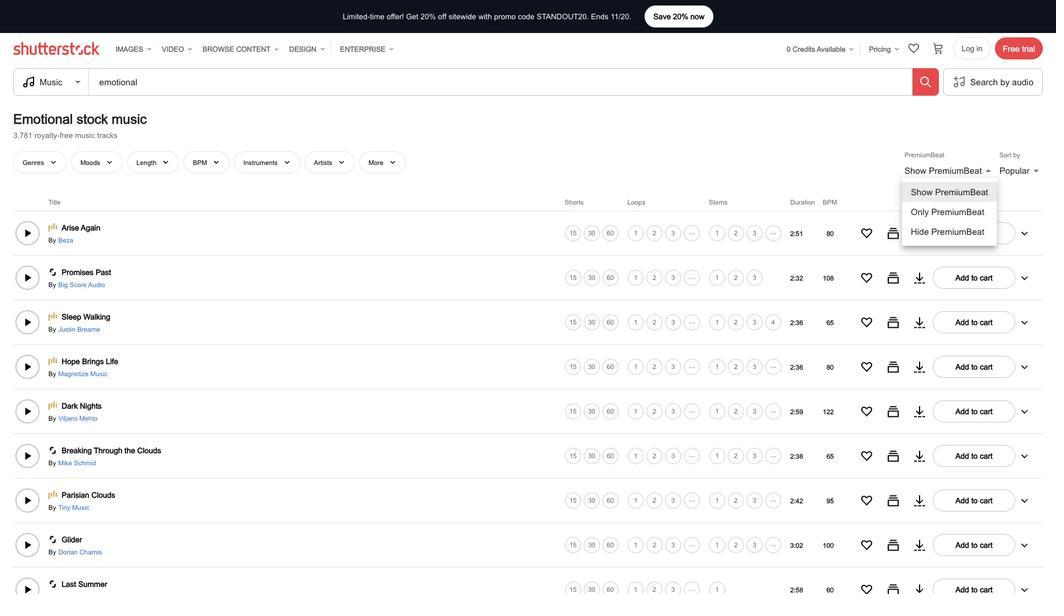 Task type: describe. For each thing, give the bounding box(es) containing it.
1 20% from the left
[[673, 12, 689, 21]]

15 for clouds
[[570, 497, 577, 504]]

add to cart for clouds
[[956, 496, 993, 505]]

add to cart button for brings
[[933, 356, 1016, 378]]

add for again
[[956, 229, 970, 237]]

dorian charnis link
[[56, 547, 102, 556]]

show premiumbeat for show premiumbeat option
[[911, 187, 989, 197]]

viljami
[[58, 414, 78, 422]]

with
[[479, 12, 492, 21]]

80 for arise again
[[827, 229, 834, 237]]

title
[[48, 198, 61, 206]]

now
[[691, 12, 705, 21]]

loops
[[628, 198, 646, 206]]

cart for again
[[980, 229, 993, 237]]

add to cart for nights
[[956, 407, 993, 416]]

try image for the
[[913, 449, 927, 463]]

again
[[81, 223, 100, 232]]

limited-
[[343, 12, 370, 21]]

4
[[772, 318, 775, 326]]

summer
[[78, 580, 107, 589]]

add to cart button for past
[[933, 267, 1016, 289]]

limited-time offer! get 20% off sitewide with promo code standout20. ends 11/20.
[[343, 12, 632, 21]]

moods button
[[71, 151, 123, 173]]

0 vertical spatial clouds
[[137, 446, 161, 455]]

save image for clouds
[[861, 494, 874, 507]]

try image for past
[[913, 271, 927, 284]]

music for clouds
[[72, 503, 89, 511]]

30 for through
[[588, 452, 596, 460]]

emotional
[[13, 111, 73, 127]]

breaking through the clouds
[[62, 446, 161, 455]]

4 similar image from the top
[[887, 583, 900, 594]]

try image for again
[[913, 227, 927, 240]]

life
[[106, 357, 118, 366]]

by beza
[[48, 236, 73, 244]]

to for again
[[972, 229, 978, 237]]

2:32
[[791, 274, 803, 282]]

save image for walking
[[861, 316, 874, 329]]

save 20% now
[[654, 12, 705, 21]]

search by audio button
[[944, 69, 1043, 95]]

collections image
[[908, 42, 921, 55]]

save image for brings
[[861, 360, 874, 373]]

save image for dark nights
[[861, 405, 874, 418]]

add to cart for again
[[956, 229, 993, 237]]

9 add to cart button from the top
[[933, 579, 1016, 594]]

through
[[94, 446, 122, 455]]

15 for past
[[570, 274, 577, 282]]

add to cart button for clouds
[[933, 490, 1016, 512]]

0 credits available
[[787, 45, 846, 53]]

cart for through
[[980, 451, 993, 460]]

score
[[70, 281, 87, 288]]

similar image for breaking through the clouds
[[887, 449, 900, 463]]

1 horizontal spatial music
[[112, 111, 147, 127]]

8 add from the top
[[956, 541, 970, 549]]

1 try image from the top
[[913, 316, 927, 329]]

promises past link
[[62, 267, 111, 278]]

similar image for promises past
[[887, 271, 900, 284]]

add for clouds
[[956, 496, 970, 505]]

trial
[[1022, 44, 1036, 53]]

magnetize
[[58, 370, 89, 377]]

cart for brings
[[980, 362, 993, 371]]

hope brings life link
[[62, 356, 118, 367]]

2:59
[[791, 408, 803, 415]]

65 for 4
[[827, 318, 834, 326]]

arise again
[[62, 223, 100, 232]]

big
[[58, 281, 68, 288]]

free trial
[[1003, 44, 1036, 53]]

by
[[1001, 77, 1010, 87]]

9 add to cart from the top
[[956, 585, 993, 594]]

to for nights
[[972, 407, 978, 416]]

by for sleep
[[48, 325, 56, 333]]

1 vertical spatial music
[[75, 131, 95, 139]]

60 for promises past
[[607, 274, 614, 282]]

similar image for hope brings life
[[887, 360, 900, 373]]

by for parisian
[[48, 503, 56, 511]]

show premiumbeat option
[[902, 182, 997, 202]]

60 button
[[601, 224, 620, 243]]

only premiumbeat option
[[902, 202, 997, 222]]

ends
[[591, 12, 609, 21]]

3:02
[[791, 541, 803, 549]]

past
[[96, 268, 111, 277]]

cart image
[[932, 42, 945, 55]]

by justin breame
[[48, 325, 100, 333]]

time
[[370, 12, 385, 21]]

8 30 from the top
[[588, 541, 596, 549]]

8 cart from the top
[[980, 541, 993, 549]]

content
[[236, 45, 271, 53]]

60 for glider
[[607, 541, 614, 549]]

by for hope
[[48, 370, 56, 377]]

similar image for parisian clouds
[[887, 494, 900, 507]]

60 for hope brings life
[[607, 363, 614, 371]]

audio
[[1012, 77, 1034, 87]]

bpm button
[[184, 151, 230, 173]]

0
[[787, 45, 791, 53]]

hide premiumbeat
[[911, 226, 985, 237]]

to for walking
[[972, 318, 978, 327]]

search by audio
[[971, 77, 1034, 87]]

browse content link
[[198, 38, 281, 60]]

last
[[62, 580, 76, 589]]

100
[[823, 541, 834, 549]]

dorian
[[58, 548, 78, 556]]

30 for nights
[[588, 408, 596, 415]]

hide premiumbeat option
[[902, 222, 997, 242]]

to for past
[[972, 273, 978, 282]]

free
[[1003, 44, 1020, 53]]

show for show premiumbeat popup button
[[905, 165, 927, 175]]

by for arise
[[48, 236, 56, 244]]

more
[[369, 158, 384, 166]]

show for show premiumbeat option
[[911, 187, 933, 197]]

3 button for promises past
[[664, 268, 683, 287]]

parisian clouds link
[[62, 490, 115, 501]]

by dorian charnis
[[48, 548, 102, 556]]

similar image for glider
[[887, 539, 900, 552]]

video
[[162, 45, 184, 53]]

audio
[[88, 281, 105, 288]]

dark nights
[[62, 402, 102, 410]]

magnetize music link
[[56, 369, 108, 378]]

promises
[[62, 268, 94, 277]]

add for through
[[956, 451, 970, 460]]

30 for clouds
[[588, 497, 596, 504]]

80 for hope brings life
[[827, 363, 834, 371]]

save image for past
[[861, 271, 874, 284]]

walking
[[83, 312, 110, 321]]

cart for nights
[[980, 407, 993, 416]]

15 for through
[[570, 452, 577, 460]]

mike schmid link
[[56, 458, 96, 467]]

off
[[438, 12, 447, 21]]

8 by from the top
[[48, 548, 56, 556]]

charnis
[[79, 548, 102, 556]]

mike
[[58, 459, 72, 466]]

dark
[[62, 402, 78, 410]]

try image for clouds
[[913, 494, 927, 507]]

stems
[[709, 198, 728, 206]]

parisian clouds
[[62, 491, 115, 500]]

try image for life
[[913, 360, 927, 373]]

2:36 for ...
[[791, 363, 803, 371]]

similar image for sleep walking
[[887, 316, 900, 329]]

show premiumbeat button
[[905, 164, 995, 178]]

to for through
[[972, 451, 978, 460]]

by viljami mehto
[[48, 414, 98, 422]]

genres button
[[13, 151, 67, 173]]

2 20% from the left
[[421, 12, 436, 21]]

60 for parisian clouds
[[607, 497, 614, 504]]



Task type: vqa. For each thing, say whether or not it's contained in the screenshot.
"to"
yes



Task type: locate. For each thing, give the bounding box(es) containing it.
7 to from the top
[[972, 496, 978, 505]]

big score audio link
[[56, 280, 105, 289]]

2 80 from the top
[[827, 363, 834, 371]]

images link
[[111, 38, 153, 60]]

search
[[971, 77, 998, 87]]

6 try image from the top
[[913, 583, 927, 594]]

4 save image from the top
[[861, 583, 874, 594]]

108
[[823, 274, 834, 282]]

by for promises
[[48, 281, 56, 288]]

save image for breaking through the clouds
[[861, 449, 874, 463]]

by left big
[[48, 281, 56, 288]]

sleep
[[62, 312, 81, 321]]

20% left off
[[421, 12, 436, 21]]

by mike schmid
[[48, 459, 96, 466]]

1 65 from the top
[[827, 318, 834, 326]]

artists
[[314, 158, 332, 166]]

60 for dark nights
[[607, 408, 614, 415]]

30 for walking
[[588, 318, 596, 326]]

1 similar image from the top
[[887, 316, 900, 329]]

show up show premiumbeat option
[[905, 165, 927, 175]]

0 vertical spatial 2:36
[[791, 318, 803, 326]]

log in
[[962, 44, 983, 53]]

royalty-
[[35, 131, 60, 139]]

tiny
[[58, 503, 70, 511]]

save image for arise again
[[861, 227, 874, 240]]

instruments
[[243, 158, 278, 166]]

free
[[60, 131, 73, 139]]

music up tracks
[[112, 111, 147, 127]]

3 save image from the top
[[861, 360, 874, 373]]

by for breaking
[[48, 459, 56, 466]]

6 to from the top
[[972, 451, 978, 460]]

0 horizontal spatial bpm
[[193, 158, 207, 166]]

15 for brings
[[570, 363, 577, 371]]

1 vertical spatial music
[[72, 503, 89, 511]]

2 save image from the top
[[861, 316, 874, 329]]

2:36 right 4
[[791, 318, 803, 326]]

more button
[[359, 151, 406, 173]]

premiumbeat for hide premiumbeat "option"
[[932, 226, 985, 237]]

5 30 from the top
[[588, 408, 596, 415]]

7 cart from the top
[[980, 496, 993, 505]]

clouds right the
[[137, 446, 161, 455]]

by left "mike"
[[48, 459, 56, 466]]

1 vertical spatial 80
[[827, 363, 834, 371]]

0 horizontal spatial clouds
[[91, 491, 115, 500]]

9 add from the top
[[956, 585, 970, 594]]

6 add to cart button from the top
[[933, 445, 1016, 467]]

3
[[672, 229, 675, 237], [753, 229, 757, 237], [672, 274, 675, 281], [753, 274, 757, 282], [672, 318, 675, 326], [753, 318, 757, 326], [672, 363, 675, 370], [753, 363, 757, 371], [672, 408, 675, 415], [753, 408, 757, 415], [672, 452, 675, 460], [753, 452, 757, 460], [672, 497, 675, 504], [753, 497, 757, 504], [672, 541, 675, 549], [753, 541, 757, 549], [672, 586, 675, 594]]

bpm inside button
[[193, 158, 207, 166]]

2 similar image from the top
[[887, 271, 900, 284]]

7 add to cart button from the top
[[933, 490, 1016, 512]]

0 horizontal spatial music
[[72, 503, 89, 511]]

1 vertical spatial 65
[[827, 452, 834, 460]]

1 vertical spatial try image
[[913, 360, 927, 373]]

4 add to cart button from the top
[[933, 356, 1016, 378]]

0 vertical spatial show premiumbeat
[[905, 165, 982, 175]]

show premiumbeat inside option
[[911, 187, 989, 197]]

2 add from the top
[[956, 273, 970, 282]]

add for nights
[[956, 407, 970, 416]]

1 80 from the top
[[827, 229, 834, 237]]

breame
[[77, 325, 100, 333]]

breaking through the clouds link
[[62, 445, 161, 456]]

get
[[406, 12, 419, 21]]

dark nights link
[[62, 400, 102, 411]]

5 to from the top
[[972, 407, 978, 416]]

design link
[[285, 38, 326, 60]]

premiumbeat
[[929, 165, 982, 175], [936, 187, 989, 197], [932, 207, 985, 217], [932, 226, 985, 237]]

0 horizontal spatial music
[[75, 131, 95, 139]]

8 to from the top
[[972, 541, 978, 549]]

1 save image from the top
[[861, 227, 874, 240]]

add to cart button for nights
[[933, 400, 1016, 422]]

2 similar image from the top
[[887, 494, 900, 507]]

nights
[[80, 402, 102, 410]]

tracks
[[97, 131, 118, 139]]

search image
[[919, 75, 933, 89]]

by magnetize music
[[48, 370, 108, 377]]

beza
[[58, 236, 73, 244]]

2 65 from the top
[[827, 452, 834, 460]]

2 add to cart from the top
[[956, 273, 993, 282]]

20% left "now"
[[673, 12, 689, 21]]

show premiumbeat up show premiumbeat option
[[905, 165, 982, 175]]

7 add from the top
[[956, 496, 970, 505]]

3 button for hope brings life
[[664, 358, 683, 376]]

code
[[518, 12, 535, 21]]

sitewide
[[449, 12, 476, 21]]

brings
[[82, 357, 104, 366]]

bpm right duration
[[823, 198, 837, 206]]

genres
[[23, 158, 44, 166]]

show up only
[[911, 187, 933, 197]]

2:58
[[791, 586, 803, 594]]

1 add to cart from the top
[[956, 229, 993, 237]]

2:36 up 2:59
[[791, 363, 803, 371]]

3 cart from the top
[[980, 318, 993, 327]]

1 similar image from the top
[[887, 227, 900, 240]]

music down parisian
[[72, 503, 89, 511]]

standout20.
[[537, 12, 589, 21]]

premiumbeat inside "option"
[[932, 226, 985, 237]]

list box containing show premiumbeat
[[902, 178, 997, 246]]

add to cart for brings
[[956, 362, 993, 371]]

viljami mehto link
[[56, 414, 98, 422]]

browse content
[[203, 45, 271, 53]]

...
[[689, 227, 695, 236], [770, 227, 777, 236], [689, 272, 695, 281], [689, 316, 695, 325], [689, 361, 695, 370], [770, 361, 777, 370], [689, 405, 695, 414], [770, 405, 777, 414], [689, 450, 695, 459], [770, 450, 777, 459], [689, 495, 695, 503], [770, 495, 777, 503], [689, 539, 695, 548], [770, 539, 777, 548], [689, 584, 695, 593]]

60 inside button
[[607, 229, 614, 237]]

music for brings
[[90, 370, 108, 377]]

2
[[653, 229, 657, 237], [734, 229, 738, 237], [653, 274, 657, 282], [734, 274, 738, 282], [653, 318, 657, 326], [734, 318, 738, 326], [653, 363, 657, 371], [734, 363, 738, 371], [653, 408, 657, 415], [734, 408, 738, 415], [653, 452, 657, 460], [734, 452, 738, 460], [653, 497, 657, 504], [734, 497, 738, 504], [653, 541, 657, 549], [734, 541, 738, 549], [653, 586, 657, 594]]

show
[[905, 165, 927, 175], [911, 187, 933, 197]]

1 3 button from the top
[[664, 268, 683, 287]]

1 cart from the top
[[980, 229, 993, 237]]

similar image
[[887, 227, 900, 240], [887, 271, 900, 284], [887, 360, 900, 373], [887, 405, 900, 418], [887, 449, 900, 463]]

premiumbeat for show premiumbeat popup button
[[929, 165, 982, 175]]

similar image
[[887, 316, 900, 329], [887, 494, 900, 507], [887, 539, 900, 552], [887, 583, 900, 594]]

save image
[[861, 271, 874, 284], [861, 316, 874, 329], [861, 360, 874, 373], [861, 494, 874, 507], [861, 539, 874, 552]]

list box
[[902, 178, 997, 246]]

1 add from the top
[[956, 229, 970, 237]]

9 30 from the top
[[588, 586, 596, 594]]

1 to from the top
[[972, 229, 978, 237]]

1 vertical spatial show
[[911, 187, 933, 197]]

0 vertical spatial try image
[[913, 316, 927, 329]]

4 add to cart from the top
[[956, 362, 993, 371]]

try image
[[913, 227, 927, 240], [913, 271, 927, 284], [913, 405, 927, 418], [913, 494, 927, 507], [913, 539, 927, 552], [913, 583, 927, 594]]

0 credits available link
[[783, 38, 856, 60]]

5 add to cart from the top
[[956, 407, 993, 416]]

to
[[972, 229, 978, 237], [972, 273, 978, 282], [972, 318, 978, 327], [972, 362, 978, 371], [972, 407, 978, 416], [972, 451, 978, 460], [972, 496, 978, 505], [972, 541, 978, 549], [972, 585, 978, 594]]

try image for nights
[[913, 405, 927, 418]]

by left beza
[[48, 236, 56, 244]]

show premiumbeat for show premiumbeat popup button
[[905, 165, 982, 175]]

credits
[[793, 45, 816, 53]]

1 vertical spatial 2:36
[[791, 363, 803, 371]]

premiumbeat up show premiumbeat option
[[929, 165, 982, 175]]

80 right 2:51
[[827, 229, 834, 237]]

cart for past
[[980, 273, 993, 282]]

stock
[[77, 111, 108, 127]]

3 add to cart button from the top
[[933, 311, 1016, 333]]

3 30 from the top
[[588, 318, 596, 326]]

7 30 from the top
[[588, 497, 596, 504]]

2 to from the top
[[972, 273, 978, 282]]

similar image for dark nights
[[887, 405, 900, 418]]

2:36 for 4
[[791, 318, 803, 326]]

add for walking
[[956, 318, 970, 327]]

tiny music link
[[56, 503, 89, 512]]

cart for walking
[[980, 318, 993, 327]]

last summer link
[[62, 579, 107, 590]]

7 add to cart from the top
[[956, 496, 993, 505]]

1 by from the top
[[48, 236, 56, 244]]

by tiny music
[[48, 503, 89, 511]]

8 add to cart from the top
[[956, 541, 993, 549]]

show inside popup button
[[905, 165, 927, 175]]

9 cart from the top
[[980, 585, 993, 594]]

80 up 122
[[827, 363, 834, 371]]

2:51
[[791, 229, 803, 237]]

7 15 from the top
[[570, 497, 577, 504]]

8 15 from the top
[[570, 541, 577, 549]]

shutterstock image
[[13, 42, 102, 55]]

5 15 from the top
[[570, 408, 577, 415]]

2 30 from the top
[[588, 274, 596, 282]]

4 add from the top
[[956, 362, 970, 371]]

similar image for arise again
[[887, 227, 900, 240]]

0 horizontal spatial 20%
[[421, 12, 436, 21]]

3 15 from the top
[[570, 318, 577, 326]]

sleep walking
[[62, 312, 110, 321]]

15 for again
[[570, 229, 577, 237]]

premiumbeat down only premiumbeat option
[[932, 226, 985, 237]]

shorts
[[565, 198, 584, 206]]

by left the "magnetize"
[[48, 370, 56, 377]]

add to cart for past
[[956, 273, 993, 282]]

1 horizontal spatial 20%
[[673, 12, 689, 21]]

2 vertical spatial try image
[[913, 449, 927, 463]]

enterprise
[[340, 45, 386, 53]]

design
[[289, 45, 317, 53]]

offer!
[[387, 12, 404, 21]]

4 15 from the top
[[570, 363, 577, 371]]

2 by from the top
[[48, 281, 56, 288]]

2 try image from the top
[[913, 271, 927, 284]]

1 15 from the top
[[570, 229, 577, 237]]

try image
[[913, 316, 927, 329], [913, 360, 927, 373], [913, 449, 927, 463]]

1 30 from the top
[[588, 229, 596, 237]]

15 for walking
[[570, 318, 577, 326]]

0 vertical spatial show
[[905, 165, 927, 175]]

the
[[125, 446, 135, 455]]

3 try image from the top
[[913, 405, 927, 418]]

65 for ...
[[827, 452, 834, 460]]

4 to from the top
[[972, 362, 978, 371]]

0 vertical spatial music
[[112, 111, 147, 127]]

clouds right parisian
[[91, 491, 115, 500]]

schmid
[[74, 459, 96, 466]]

1 horizontal spatial music
[[90, 370, 108, 377]]

save 20% now link
[[645, 6, 714, 28]]

4 similar image from the top
[[887, 405, 900, 418]]

images
[[116, 45, 143, 53]]

3 try image from the top
[[913, 449, 927, 463]]

20%
[[673, 12, 689, 21], [421, 12, 436, 21]]

bpm right length button
[[193, 158, 207, 166]]

hope
[[62, 357, 80, 366]]

premiumbeat down show premiumbeat option
[[932, 207, 985, 217]]

show inside option
[[911, 187, 933, 197]]

2 add to cart button from the top
[[933, 267, 1016, 289]]

6 add to cart from the top
[[956, 451, 993, 460]]

60 for sleep walking
[[607, 318, 614, 326]]

0 vertical spatial music
[[90, 370, 108, 377]]

0 vertical spatial 3 button
[[664, 268, 683, 287]]

1 save image from the top
[[861, 271, 874, 284]]

5 save image from the top
[[861, 539, 874, 552]]

1 horizontal spatial bpm
[[823, 198, 837, 206]]

7 by from the top
[[48, 503, 56, 511]]

65 right 2:38
[[827, 452, 834, 460]]

5 cart from the top
[[980, 407, 993, 416]]

3 add to cart from the top
[[956, 318, 993, 327]]

by left justin
[[48, 325, 56, 333]]

save
[[654, 12, 671, 21]]

65 down 108
[[827, 318, 834, 326]]

1 2:36 from the top
[[791, 318, 803, 326]]

justin breame link
[[56, 325, 100, 333]]

30
[[588, 229, 596, 237], [588, 274, 596, 282], [588, 318, 596, 326], [588, 363, 596, 371], [588, 408, 596, 415], [588, 452, 596, 460], [588, 497, 596, 504], [588, 541, 596, 549], [588, 586, 596, 594]]

length
[[136, 158, 157, 166]]

5 add to cart button from the top
[[933, 400, 1016, 422]]

by left viljami
[[48, 414, 56, 422]]

6 30 from the top
[[588, 452, 596, 460]]

30 for past
[[588, 274, 596, 282]]

premiumbeat inside popup button
[[929, 165, 982, 175]]

1 try image from the top
[[913, 227, 927, 240]]

to for brings
[[972, 362, 978, 371]]

add to cart for walking
[[956, 318, 993, 327]]

30 for again
[[588, 229, 596, 237]]

log
[[962, 44, 975, 53]]

by left dorian
[[48, 548, 56, 556]]

3 to from the top
[[972, 318, 978, 327]]

only
[[911, 207, 929, 217]]

add to cart button for again
[[933, 222, 1016, 244]]

music down brings on the left of page
[[90, 370, 108, 377]]

3 similar image from the top
[[887, 360, 900, 373]]

2 2:36 from the top
[[791, 363, 803, 371]]

4 cart from the top
[[980, 362, 993, 371]]

premiumbeat for only premiumbeat option
[[932, 207, 985, 217]]

9 to from the top
[[972, 585, 978, 594]]

add to cart button for walking
[[933, 311, 1016, 333]]

2 15 from the top
[[570, 274, 577, 282]]

by for dark
[[48, 414, 56, 422]]

premiumbeat for show premiumbeat option
[[936, 187, 989, 197]]

3 similar image from the top
[[887, 539, 900, 552]]

show premiumbeat inside popup button
[[905, 165, 982, 175]]

0 vertical spatial bpm
[[193, 158, 207, 166]]

by left tiny on the left of the page
[[48, 503, 56, 511]]

instruments button
[[234, 151, 300, 173]]

premiumbeat up only premiumbeat option
[[936, 187, 989, 197]]

breaking
[[62, 446, 92, 455]]

add for past
[[956, 273, 970, 282]]

5 try image from the top
[[913, 539, 927, 552]]

save image
[[861, 227, 874, 240], [861, 405, 874, 418], [861, 449, 874, 463], [861, 583, 874, 594]]

3 by from the top
[[48, 325, 56, 333]]

9 15 from the top
[[570, 586, 577, 594]]

to for clouds
[[972, 496, 978, 505]]

show premiumbeat
[[905, 165, 982, 175], [911, 187, 989, 197]]

in
[[977, 44, 983, 53]]

length button
[[127, 151, 179, 173]]

cart for clouds
[[980, 496, 993, 505]]

2 save image from the top
[[861, 405, 874, 418]]

music
[[112, 111, 147, 127], [75, 131, 95, 139]]

8 add to cart button from the top
[[933, 534, 1016, 556]]

3 add from the top
[[956, 318, 970, 327]]

1 vertical spatial 3 button
[[664, 358, 683, 376]]

6 add from the top
[[956, 451, 970, 460]]

1 horizontal spatial clouds
[[137, 446, 161, 455]]

15 for nights
[[570, 408, 577, 415]]

mehto
[[79, 414, 98, 422]]

show premiumbeat up only premiumbeat
[[911, 187, 989, 197]]

video link
[[157, 38, 194, 60]]

add for brings
[[956, 362, 970, 371]]

2 try image from the top
[[913, 360, 927, 373]]

6 cart from the top
[[980, 451, 993, 460]]

1 vertical spatial bpm
[[823, 198, 837, 206]]

30 for brings
[[588, 363, 596, 371]]

add to cart button for through
[[933, 445, 1016, 467]]

4 30 from the top
[[588, 363, 596, 371]]

95
[[827, 497, 834, 504]]

2 3 button from the top
[[664, 358, 683, 376]]

1 vertical spatial clouds
[[91, 491, 115, 500]]

3 button
[[664, 268, 683, 287], [664, 358, 683, 376]]

1 vertical spatial show premiumbeat
[[911, 187, 989, 197]]

0 vertical spatial 80
[[827, 229, 834, 237]]

music down stock
[[75, 131, 95, 139]]

cart
[[980, 229, 993, 237], [980, 273, 993, 282], [980, 318, 993, 327], [980, 362, 993, 371], [980, 407, 993, 416], [980, 451, 993, 460], [980, 496, 993, 505], [980, 541, 993, 549], [980, 585, 993, 594]]

5 by from the top
[[48, 414, 56, 422]]

add to cart for through
[[956, 451, 993, 460]]

browse
[[203, 45, 234, 53]]

6 by from the top
[[48, 459, 56, 466]]

by big score audio
[[48, 281, 105, 288]]

promo
[[494, 12, 516, 21]]

0 vertical spatial 65
[[827, 318, 834, 326]]

arise
[[62, 223, 79, 232]]

4 save image from the top
[[861, 494, 874, 507]]

60 for breaking through the clouds
[[607, 452, 614, 460]]

available
[[817, 45, 846, 53]]



